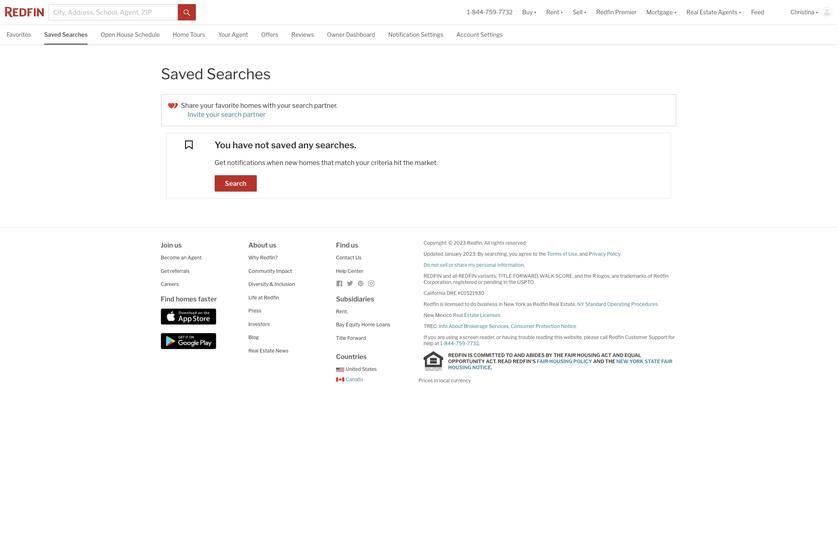 Task type: describe. For each thing, give the bounding box(es) containing it.
why redfin?
[[249, 255, 278, 261]]

0 horizontal spatial search
[[221, 111, 242, 118]]

find for find homes faster
[[161, 296, 174, 303]]

0 horizontal spatial ,
[[509, 324, 510, 330]]

christina
[[791, 9, 815, 16]]

1 horizontal spatial new
[[504, 302, 515, 308]]

bay
[[336, 322, 345, 328]]

my
[[469, 262, 476, 268]]

1 horizontal spatial housing
[[550, 359, 573, 365]]

1 horizontal spatial ,
[[578, 251, 579, 257]]

2023:
[[463, 251, 477, 257]]

redfin right as
[[533, 302, 548, 308]]

support
[[649, 335, 668, 341]]

0 vertical spatial not
[[255, 140, 269, 150]]

redfin left is
[[424, 302, 439, 308]]

the right hit at the top left
[[403, 159, 414, 167]]

news
[[276, 348, 289, 354]]

0 vertical spatial about
[[249, 242, 268, 250]]

press button
[[249, 308, 262, 314]]

0 vertical spatial at
[[258, 295, 263, 301]]

uspto.
[[518, 280, 535, 286]]

abides
[[526, 353, 545, 359]]

rent. button
[[336, 309, 348, 315]]

or inside redfin and all redfin variants, title forward, walk score, and the r logos, are trademarks of redfin corporation, registered or pending in the uspto.
[[478, 280, 483, 286]]

1 vertical spatial about
[[449, 324, 463, 330]]

invite your search partner link
[[188, 111, 266, 118]]

your right match
[[356, 159, 370, 167]]

▾ for buy ▾
[[534, 9, 537, 16]]

. down committed
[[491, 365, 493, 371]]

get referrals button
[[161, 268, 190, 274]]

&
[[270, 282, 274, 288]]

agents
[[719, 9, 738, 16]]

real estate news
[[249, 348, 289, 354]]

0 vertical spatial searches
[[62, 31, 88, 38]]

feed
[[752, 9, 765, 16]]

redfin inside if you are using a screen reader, or having trouble reading this website, please call redfin customer support for help at
[[609, 335, 624, 341]]

updated
[[424, 251, 444, 257]]

account settings link
[[457, 25, 503, 44]]

redfin for is
[[449, 353, 467, 359]]

all
[[453, 273, 458, 280]]

0 vertical spatial you
[[509, 251, 518, 257]]

0 vertical spatial home
[[173, 31, 189, 38]]

1 vertical spatial 1-844-759-7732 link
[[440, 341, 479, 347]]

contact
[[336, 255, 355, 261]]

1-844-759-7732
[[467, 9, 513, 16]]

redfin pinterest image
[[358, 281, 364, 287]]

. down agree
[[524, 262, 525, 268]]

and left all
[[443, 273, 452, 280]]

us
[[356, 255, 362, 261]]

life
[[249, 295, 257, 301]]

agent inside "link"
[[232, 31, 248, 38]]

opportunity
[[449, 359, 485, 365]]

0 vertical spatial search
[[292, 102, 313, 109]]

real down licensed
[[453, 313, 463, 319]]

prices in local currency
[[419, 378, 471, 384]]

0 horizontal spatial to
[[465, 302, 470, 308]]

account
[[457, 31, 480, 38]]

trouble
[[519, 335, 535, 341]]

at inside if you are using a screen reader, or having trouble reading this website, please call redfin customer support for help at
[[435, 341, 439, 347]]

york
[[516, 302, 526, 308]]

▾ for christina ▾
[[816, 9, 819, 16]]

©
[[449, 240, 453, 246]]

housing inside redfin is committed to and abides by the fair housing act and equal opportunity act. read redfin's
[[577, 353, 601, 359]]

offers
[[261, 31, 278, 38]]

canadian flag image
[[336, 378, 344, 382]]

844- for 1-844-759-7732
[[472, 9, 486, 16]]

. right screen
[[479, 341, 480, 347]]

real estate agents ▾ button
[[682, 0, 747, 25]]

7732 for 1-844-759-7732 .
[[467, 341, 479, 347]]

join us
[[161, 242, 182, 250]]

in inside redfin and all redfin variants, title forward, walk score, and the r logos, are trademarks of redfin corporation, registered or pending in the uspto.
[[504, 280, 508, 286]]

variants,
[[478, 273, 497, 280]]

the left r
[[584, 273, 592, 280]]

share
[[455, 262, 468, 268]]

1 horizontal spatial and
[[594, 359, 605, 365]]

press
[[249, 308, 262, 314]]

real down blog button
[[249, 348, 259, 354]]

redfin and all redfin variants, title forward, walk score, and the r logos, are trademarks of redfin corporation, registered or pending in the uspto.
[[424, 273, 669, 286]]

homes inside share your favorite homes with your search partner. invite your search partner
[[241, 102, 261, 109]]

844- for 1-844-759-7732 .
[[445, 341, 456, 347]]

offers link
[[261, 25, 278, 44]]

if
[[424, 335, 427, 341]]

estate for agents
[[700, 9, 717, 16]]

0 vertical spatial to
[[533, 251, 538, 257]]

title
[[498, 273, 512, 280]]

community
[[249, 268, 275, 274]]

by
[[478, 251, 484, 257]]

contact us
[[336, 255, 362, 261]]

if you are using a screen reader, or having trouble reading this website, please call redfin customer support for help at
[[424, 335, 675, 347]]

copyright: © 2023 redfin. all rights reserved.
[[424, 240, 527, 246]]

1 vertical spatial homes
[[299, 159, 320, 167]]

faster
[[198, 296, 217, 303]]

new mexico real estate licenses
[[424, 313, 501, 319]]

bay equity home loans
[[336, 322, 391, 328]]

0 vertical spatial or
[[449, 262, 454, 268]]

are inside if you are using a screen reader, or having trouble reading this website, please call redfin customer support for help at
[[438, 335, 445, 341]]

all
[[485, 240, 490, 246]]

favorites link
[[7, 25, 31, 44]]

open house schedule
[[101, 31, 160, 38]]

1 horizontal spatial saved
[[161, 65, 204, 83]]

settings for notification settings
[[421, 31, 444, 38]]

0 vertical spatial of
[[563, 251, 568, 257]]

. right privacy
[[621, 251, 622, 257]]

states
[[362, 367, 377, 373]]

information
[[498, 262, 524, 268]]

blog button
[[249, 335, 259, 341]]

equity
[[346, 322, 361, 328]]

york
[[630, 359, 644, 365]]

housing inside new york state fair housing notice
[[449, 365, 472, 371]]

0 horizontal spatial in
[[434, 378, 438, 384]]

▾ inside 'link'
[[739, 9, 742, 16]]

redfin down my
[[459, 273, 477, 280]]

invite
[[188, 111, 205, 118]]

life at redfin button
[[249, 295, 279, 301]]

for
[[669, 335, 675, 341]]

help
[[424, 341, 434, 347]]

by
[[546, 353, 553, 359]]

help
[[336, 268, 347, 274]]

mortgage ▾ button
[[647, 0, 677, 25]]

new york state fair housing notice link
[[449, 359, 673, 371]]

submit search image
[[184, 9, 190, 16]]

your right invite
[[206, 111, 220, 118]]

fair inside new york state fair housing notice
[[662, 359, 673, 365]]

is
[[468, 353, 473, 359]]

mortgage ▾
[[647, 9, 677, 16]]

saved searches link
[[44, 25, 88, 44]]

or inside if you are using a screen reader, or having trouble reading this website, please call redfin customer support for help at
[[497, 335, 501, 341]]

1 horizontal spatial the
[[606, 359, 616, 365]]

tours
[[190, 31, 205, 38]]

estate for news
[[260, 348, 275, 354]]

licenses
[[480, 313, 501, 319]]

redfin twitter image
[[347, 281, 353, 287]]

0 vertical spatial saved searches
[[44, 31, 88, 38]]

us for about us
[[269, 242, 277, 250]]

please
[[584, 335, 599, 341]]

home tours link
[[173, 25, 205, 44]]

saved
[[271, 140, 297, 150]]

mexico
[[435, 313, 452, 319]]

terms
[[548, 251, 562, 257]]

▾ for rent ▾
[[561, 9, 564, 16]]

us flag image
[[336, 368, 344, 372]]

#01521930
[[458, 291, 485, 297]]

california
[[424, 291, 446, 297]]

759- for 1-844-759-7732 .
[[456, 341, 467, 347]]

premier
[[616, 9, 637, 16]]

screen
[[463, 335, 479, 341]]

redfin facebook image
[[336, 281, 343, 287]]

7732 for 1-844-759-7732
[[499, 9, 513, 16]]

▾ for sell ▾
[[584, 9, 587, 16]]

account settings
[[457, 31, 503, 38]]

of inside redfin and all redfin variants, title forward, walk score, and the r logos, are trademarks of redfin corporation, registered or pending in the uspto.
[[648, 273, 653, 280]]

pending
[[484, 280, 503, 286]]

procedures
[[632, 302, 658, 308]]

use
[[569, 251, 578, 257]]

market.
[[415, 159, 438, 167]]

0 horizontal spatial fair
[[537, 359, 549, 365]]

agree
[[519, 251, 532, 257]]



Task type: vqa. For each thing, say whether or not it's contained in the screenshot.
or to the left
yes



Task type: locate. For each thing, give the bounding box(es) containing it.
redfin right call
[[609, 335, 624, 341]]

home left tours
[[173, 31, 189, 38]]

find up 'contact' at the left top of the page
[[336, 242, 350, 250]]

help center
[[336, 268, 364, 274]]

1 horizontal spatial agent
[[232, 31, 248, 38]]

0 horizontal spatial at
[[258, 295, 263, 301]]

and right use
[[580, 251, 588, 257]]

▾ right 'buy'
[[534, 9, 537, 16]]

settings down 1-844-759-7732 at the top of the page
[[481, 31, 503, 38]]

to
[[533, 251, 538, 257], [465, 302, 470, 308]]

buy ▾ button
[[518, 0, 542, 25]]

7732 left 'buy'
[[499, 9, 513, 16]]

homes left that at the left top of page
[[299, 159, 320, 167]]

us up redfin?
[[269, 242, 277, 250]]

1 horizontal spatial searches
[[207, 65, 271, 83]]

buy
[[523, 9, 533, 16]]

rent.
[[336, 309, 348, 315]]

trademarks
[[621, 273, 647, 280]]

2 vertical spatial homes
[[176, 296, 197, 303]]

1- for 1-844-759-7732 .
[[440, 341, 445, 347]]

0 horizontal spatial home
[[173, 31, 189, 38]]

us right 'join'
[[175, 242, 182, 250]]

protection
[[536, 324, 560, 330]]

1 horizontal spatial estate
[[464, 313, 479, 319]]

estate left news
[[260, 348, 275, 354]]

terms of use link
[[548, 251, 578, 257]]

or
[[449, 262, 454, 268], [478, 280, 483, 286], [497, 335, 501, 341]]

1 horizontal spatial of
[[648, 273, 653, 280]]

get down you
[[215, 159, 226, 167]]

dre
[[447, 291, 457, 297]]

0 horizontal spatial saved searches
[[44, 31, 88, 38]]

reviews
[[292, 31, 314, 38]]

services
[[489, 324, 509, 330]]

in left local
[[434, 378, 438, 384]]

homes up partner
[[241, 102, 261, 109]]

owner dashboard
[[327, 31, 375, 38]]

call
[[600, 335, 608, 341]]

corporation,
[[424, 280, 453, 286]]

settings right notification
[[421, 31, 444, 38]]

notification settings
[[389, 31, 444, 38]]

▾ right mortgage
[[675, 9, 677, 16]]

0 horizontal spatial about
[[249, 242, 268, 250]]

equal housing opportunity image
[[424, 352, 444, 372]]

of right trademarks
[[648, 273, 653, 280]]

saved up share
[[161, 65, 204, 83]]

redfin inside button
[[597, 9, 614, 16]]

2 horizontal spatial and
[[613, 353, 624, 359]]

844-
[[472, 9, 486, 16], [445, 341, 456, 347]]

real
[[687, 9, 699, 16], [550, 302, 560, 308], [453, 313, 463, 319], [249, 348, 259, 354]]

mortgage ▾ button
[[642, 0, 682, 25]]

about up using
[[449, 324, 463, 330]]

share your favorite homes with your search partner. invite your search partner
[[181, 102, 338, 118]]

2023
[[454, 240, 466, 246]]

2 horizontal spatial estate
[[700, 9, 717, 16]]

1 horizontal spatial you
[[509, 251, 518, 257]]

agent right your
[[232, 31, 248, 38]]

or left pending
[[478, 280, 483, 286]]

your
[[200, 102, 214, 109], [277, 102, 291, 109], [206, 111, 220, 118], [356, 159, 370, 167]]

1 ▾ from the left
[[534, 9, 537, 16]]

and right policy
[[594, 359, 605, 365]]

▾ for mortgage ▾
[[675, 9, 677, 16]]

the right the by
[[554, 353, 564, 359]]

0 horizontal spatial searches
[[62, 31, 88, 38]]

search down favorite
[[221, 111, 242, 118]]

you
[[509, 251, 518, 257], [428, 335, 437, 341]]

0 horizontal spatial not
[[255, 140, 269, 150]]

using
[[446, 335, 459, 341]]

1 horizontal spatial find
[[336, 242, 350, 250]]

favorites
[[7, 31, 31, 38]]

local
[[439, 378, 450, 384]]

0 vertical spatial are
[[612, 273, 620, 280]]

1 horizontal spatial us
[[269, 242, 277, 250]]

, left privacy
[[578, 251, 579, 257]]

this
[[555, 335, 563, 341]]

are right logos,
[[612, 273, 620, 280]]

settings for account settings
[[481, 31, 503, 38]]

1 vertical spatial are
[[438, 335, 445, 341]]

download the redfin app from the google play store image
[[161, 334, 217, 350]]

0 horizontal spatial saved
[[44, 31, 61, 38]]

us for find us
[[351, 242, 358, 250]]

1 settings from the left
[[421, 31, 444, 38]]

real left estate.
[[550, 302, 560, 308]]

california dre #01521930
[[424, 291, 485, 297]]

0 vertical spatial agent
[[232, 31, 248, 38]]

3 us from the left
[[351, 242, 358, 250]]

.
[[621, 251, 622, 257], [524, 262, 525, 268], [479, 341, 480, 347], [491, 365, 493, 371]]

1 vertical spatial estate
[[464, 313, 479, 319]]

united
[[346, 367, 361, 373]]

you inside if you are using a screen reader, or having trouble reading this website, please call redfin customer support for help at
[[428, 335, 437, 341]]

redfin for and
[[424, 273, 442, 280]]

redfin down 1-844-759-7732 .
[[449, 353, 467, 359]]

1 vertical spatial of
[[648, 273, 653, 280]]

get for get notifications when new homes that match your criteria hit the market.
[[215, 159, 226, 167]]

forward
[[348, 335, 366, 341]]

▾ right rent
[[561, 9, 564, 16]]

brokerage
[[464, 324, 488, 330]]

fair inside redfin is committed to and abides by the fair housing act and equal opportunity act. read redfin's
[[565, 353, 576, 359]]

trec: info about brokerage services , consumer protection notice
[[424, 324, 577, 330]]

search button
[[215, 176, 257, 192]]

in right pending
[[504, 280, 508, 286]]

estate inside 'link'
[[700, 9, 717, 16]]

operating
[[608, 302, 631, 308]]

0 horizontal spatial 844-
[[445, 341, 456, 347]]

saved right favorites
[[44, 31, 61, 38]]

at right help
[[435, 341, 439, 347]]

real inside 'link'
[[687, 9, 699, 16]]

to
[[506, 353, 513, 359]]

2 ▾ from the left
[[561, 9, 564, 16]]

0 vertical spatial ,
[[578, 251, 579, 257]]

1 vertical spatial saved searches
[[161, 65, 271, 83]]

0 horizontal spatial settings
[[421, 31, 444, 38]]

2 vertical spatial estate
[[260, 348, 275, 354]]

your
[[218, 31, 231, 38]]

the left terms
[[539, 251, 547, 257]]

info about brokerage services link
[[439, 324, 509, 330]]

personal
[[477, 262, 497, 268]]

redfin right trademarks
[[654, 273, 669, 280]]

1 vertical spatial 1-
[[440, 341, 445, 347]]

policy
[[607, 251, 621, 257]]

1 horizontal spatial 1-
[[467, 9, 472, 16]]

1 vertical spatial new
[[424, 313, 434, 319]]

are left using
[[438, 335, 445, 341]]

owner
[[327, 31, 345, 38]]

sell
[[440, 262, 448, 268]]

redfin instagram image
[[368, 281, 375, 287]]

0 horizontal spatial get
[[161, 268, 169, 274]]

1- left using
[[440, 341, 445, 347]]

privacy policy link
[[589, 251, 621, 257]]

searches up favorite
[[207, 65, 271, 83]]

0 horizontal spatial housing
[[449, 365, 472, 371]]

1 horizontal spatial in
[[499, 302, 503, 308]]

1-844-759-7732 link up the is
[[440, 341, 479, 347]]

0 vertical spatial 1-844-759-7732 link
[[467, 9, 513, 16]]

0 vertical spatial saved
[[44, 31, 61, 38]]

get for get referrals
[[161, 268, 169, 274]]

1-844-759-7732 link up account settings link
[[467, 9, 513, 16]]

1 vertical spatial in
[[499, 302, 503, 308]]

1 vertical spatial home
[[362, 322, 375, 328]]

1 horizontal spatial are
[[612, 273, 620, 280]]

1 vertical spatial searches
[[207, 65, 271, 83]]

0 vertical spatial 844-
[[472, 9, 486, 16]]

blog
[[249, 335, 259, 341]]

1 horizontal spatial 844-
[[472, 9, 486, 16]]

1 horizontal spatial saved searches
[[161, 65, 271, 83]]

2 horizontal spatial or
[[497, 335, 501, 341]]

not right have
[[255, 140, 269, 150]]

City, Address, School, Agent, ZIP search field
[[49, 4, 178, 20]]

1 horizontal spatial settings
[[481, 31, 503, 38]]

to left do
[[465, 302, 470, 308]]

0 vertical spatial homes
[[241, 102, 261, 109]]

and right the "to"
[[514, 353, 525, 359]]

diversity & inclusion
[[249, 282, 295, 288]]

0 horizontal spatial and
[[514, 353, 525, 359]]

reading
[[536, 335, 554, 341]]

the
[[554, 353, 564, 359], [606, 359, 616, 365]]

at right the "life"
[[258, 295, 263, 301]]

find down careers button
[[161, 296, 174, 303]]

any
[[298, 140, 314, 150]]

your right 'with'
[[277, 102, 291, 109]]

agent right an
[[188, 255, 202, 261]]

searches left "open" at the left top of page
[[62, 31, 88, 38]]

0 horizontal spatial estate
[[260, 348, 275, 354]]

about up why
[[249, 242, 268, 250]]

1 vertical spatial or
[[478, 280, 483, 286]]

, up having at bottom
[[509, 324, 510, 330]]

score,
[[556, 273, 574, 280]]

▾
[[534, 9, 537, 16], [561, 9, 564, 16], [584, 9, 587, 16], [675, 9, 677, 16], [739, 9, 742, 16], [816, 9, 819, 16]]

844- up account settings link
[[472, 9, 486, 16]]

mortgage
[[647, 9, 673, 16]]

agent
[[232, 31, 248, 38], [188, 255, 202, 261]]

and right act
[[613, 353, 624, 359]]

investors button
[[249, 321, 270, 328]]

and right score,
[[575, 273, 583, 280]]

0 horizontal spatial find
[[161, 296, 174, 303]]

impact
[[276, 268, 292, 274]]

1 vertical spatial at
[[435, 341, 439, 347]]

5 ▾ from the left
[[739, 9, 742, 16]]

0 horizontal spatial 759-
[[456, 341, 467, 347]]

844- left a on the right bottom of the page
[[445, 341, 456, 347]]

of
[[563, 251, 568, 257], [648, 273, 653, 280]]

your agent link
[[218, 25, 248, 44]]

0 horizontal spatial homes
[[176, 296, 197, 303]]

759- for 1-844-759-7732
[[486, 9, 499, 16]]

1 us from the left
[[175, 242, 182, 250]]

▾ right the sell
[[584, 9, 587, 16]]

2 horizontal spatial us
[[351, 242, 358, 250]]

1 horizontal spatial get
[[215, 159, 226, 167]]

the inside redfin is committed to and abides by the fair housing act and equal opportunity act. read redfin's
[[554, 353, 564, 359]]

estate left agents
[[700, 9, 717, 16]]

redfin.
[[467, 240, 484, 246]]

1 vertical spatial not
[[431, 262, 439, 268]]

redfin left premier
[[597, 9, 614, 16]]

are inside redfin and all redfin variants, title forward, walk score, and the r logos, are trademarks of redfin corporation, registered or pending in the uspto.
[[612, 273, 620, 280]]

real estate agents ▾
[[687, 9, 742, 16]]

searches.
[[316, 140, 357, 150]]

1 horizontal spatial at
[[435, 341, 439, 347]]

1 horizontal spatial not
[[431, 262, 439, 268]]

redfin down &
[[264, 295, 279, 301]]

or down services
[[497, 335, 501, 341]]

real right 'mortgage ▾'
[[687, 9, 699, 16]]

1 vertical spatial saved
[[161, 65, 204, 83]]

or right sell
[[449, 262, 454, 268]]

prices
[[419, 378, 433, 384]]

not right do
[[431, 262, 439, 268]]

you have not saved any searches.
[[215, 140, 357, 150]]

1 vertical spatial 844-
[[445, 341, 456, 347]]

0 vertical spatial 1-
[[467, 9, 472, 16]]

0 horizontal spatial 7732
[[467, 341, 479, 347]]

us for join us
[[175, 242, 182, 250]]

1 horizontal spatial about
[[449, 324, 463, 330]]

2 us from the left
[[269, 242, 277, 250]]

the left new on the bottom right of the page
[[606, 359, 616, 365]]

redfin is committed to and abides by the fair housing act and equal opportunity act. read redfin's
[[449, 353, 642, 365]]

▾ right christina
[[816, 9, 819, 16]]

new up trec:
[[424, 313, 434, 319]]

2 horizontal spatial in
[[504, 280, 508, 286]]

you
[[215, 140, 231, 150]]

1 horizontal spatial fair
[[565, 353, 576, 359]]

new left the 'york'
[[504, 302, 515, 308]]

homes up download the redfin app on the apple app store "image"
[[176, 296, 197, 303]]

new
[[617, 359, 629, 365]]

ny
[[578, 302, 585, 308]]

rent ▾ button
[[542, 0, 568, 25]]

the left uspto.
[[509, 280, 517, 286]]

1 vertical spatial get
[[161, 268, 169, 274]]

you up information
[[509, 251, 518, 257]]

1 vertical spatial agent
[[188, 255, 202, 261]]

6 ▾ from the left
[[816, 9, 819, 16]]

in right business
[[499, 302, 503, 308]]

3 ▾ from the left
[[584, 9, 587, 16]]

you right if
[[428, 335, 437, 341]]

redfin inside redfin and all redfin variants, title forward, walk score, and the r logos, are trademarks of redfin corporation, registered or pending in the uspto.
[[654, 273, 669, 280]]

not
[[255, 140, 269, 150], [431, 262, 439, 268]]

1 vertical spatial search
[[221, 111, 242, 118]]

0 vertical spatial 7732
[[499, 9, 513, 16]]

of left use
[[563, 251, 568, 257]]

why redfin? button
[[249, 255, 278, 261]]

1 vertical spatial 759-
[[456, 341, 467, 347]]

notice
[[473, 365, 491, 371]]

real estate licenses link
[[453, 313, 501, 319]]

with
[[263, 102, 276, 109]]

2 settings from the left
[[481, 31, 503, 38]]

updated january 2023: by searching, you agree to the terms of use , and privacy policy .
[[424, 251, 622, 257]]

saved
[[44, 31, 61, 38], [161, 65, 204, 83]]

4 ▾ from the left
[[675, 9, 677, 16]]

1 horizontal spatial home
[[362, 322, 375, 328]]

home left loans
[[362, 322, 375, 328]]

get up careers button
[[161, 268, 169, 274]]

2 horizontal spatial homes
[[299, 159, 320, 167]]

find us
[[336, 242, 358, 250]]

find for find us
[[336, 242, 350, 250]]

us up the us at the top
[[351, 242, 358, 250]]

1- for 1-844-759-7732
[[467, 9, 472, 16]]

get notifications when new homes that match your criteria hit the market.
[[215, 159, 438, 167]]

2 horizontal spatial housing
[[577, 353, 601, 359]]

2 vertical spatial in
[[434, 378, 438, 384]]

0 vertical spatial in
[[504, 280, 508, 286]]

0 vertical spatial 759-
[[486, 9, 499, 16]]

your up invite
[[200, 102, 214, 109]]

0 horizontal spatial agent
[[188, 255, 202, 261]]

search left partner.
[[292, 102, 313, 109]]

1- up 'account'
[[467, 9, 472, 16]]

redfin inside redfin is committed to and abides by the fair housing act and equal opportunity act. read redfin's
[[449, 353, 467, 359]]

1 horizontal spatial 7732
[[499, 9, 513, 16]]

redfin down do
[[424, 273, 442, 280]]

1 horizontal spatial homes
[[241, 102, 261, 109]]

0 horizontal spatial you
[[428, 335, 437, 341]]

estate down do
[[464, 313, 479, 319]]

1 horizontal spatial to
[[533, 251, 538, 257]]

download the redfin app on the apple app store image
[[161, 309, 217, 325]]

▾ right agents
[[739, 9, 742, 16]]

buy ▾ button
[[523, 0, 537, 25]]

to right agree
[[533, 251, 538, 257]]

1 vertical spatial 7732
[[467, 341, 479, 347]]

7732 up the is
[[467, 341, 479, 347]]

become
[[161, 255, 180, 261]]

is
[[440, 302, 444, 308]]

fair housing policy and the
[[537, 359, 617, 365]]



